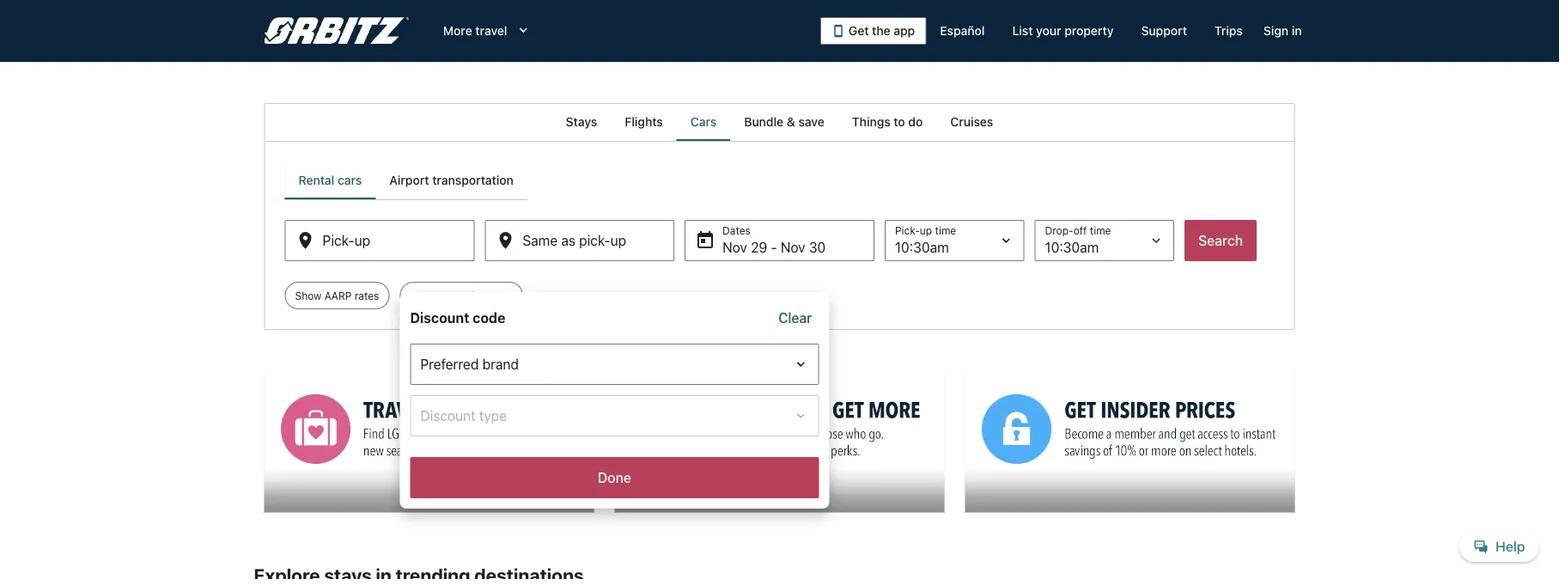 Task type: locate. For each thing, give the bounding box(es) containing it.
list your property
[[1013, 24, 1114, 38]]

0 horizontal spatial nov
[[723, 239, 748, 256]]

discount down discount codes
[[410, 310, 470, 326]]

search
[[1199, 232, 1244, 249]]

stays
[[566, 115, 598, 129]]

bundle
[[744, 115, 784, 129]]

1 horizontal spatial nov
[[781, 239, 806, 256]]

app
[[894, 24, 915, 38]]

flights link
[[611, 103, 677, 141]]

support link
[[1128, 15, 1201, 46]]

trips
[[1215, 24, 1243, 38]]

español button
[[927, 15, 999, 46]]

0 vertical spatial discount
[[410, 290, 453, 302]]

nov right the -
[[781, 239, 806, 256]]

29
[[751, 239, 768, 256]]

tab list containing stays
[[264, 103, 1296, 141]]

discount for discount code
[[410, 310, 470, 326]]

clear button
[[772, 303, 819, 333]]

nov
[[723, 239, 748, 256], [781, 239, 806, 256]]

things
[[852, 115, 891, 129]]

1 vertical spatial tab list
[[285, 162, 528, 199]]

nov 29 - nov 30
[[723, 239, 826, 256]]

support
[[1142, 24, 1188, 38]]

in
[[1292, 24, 1302, 38]]

show aarp rates
[[295, 290, 379, 302]]

discount
[[410, 290, 453, 302], [410, 310, 470, 326]]

trips link
[[1201, 15, 1257, 46]]

1 discount from the top
[[410, 290, 453, 302]]

orbitz logo image
[[264, 17, 409, 45]]

airport
[[390, 173, 429, 187]]

airport transportation link
[[376, 162, 528, 199]]

to
[[894, 115, 906, 129]]

discount inside discount codes button
[[410, 290, 453, 302]]

rental cars link
[[285, 162, 376, 199]]

aarp
[[325, 290, 352, 302]]

list your property link
[[999, 15, 1128, 46]]

things to do
[[852, 115, 923, 129]]

get the app
[[849, 24, 915, 38]]

discount for discount codes
[[410, 290, 453, 302]]

your
[[1037, 24, 1062, 38]]

discount codes button
[[400, 282, 524, 309]]

tab list
[[264, 103, 1296, 141], [285, 162, 528, 199]]

sign
[[1264, 24, 1289, 38]]

0 vertical spatial tab list
[[264, 103, 1296, 141]]

property
[[1065, 24, 1114, 38]]

discount up discount code
[[410, 290, 453, 302]]

the
[[872, 24, 891, 38]]

get the app link
[[821, 17, 927, 45]]

nov left 29
[[723, 239, 748, 256]]

1 vertical spatial discount
[[410, 310, 470, 326]]

code
[[473, 310, 506, 326]]

main content
[[0, 103, 1560, 579]]

show
[[295, 290, 322, 302]]

nov 29 - nov 30 button
[[685, 220, 875, 261]]

español
[[940, 24, 985, 38]]

cars link
[[677, 103, 731, 141]]

2 discount from the top
[[410, 310, 470, 326]]

sign in
[[1264, 24, 1302, 38]]

done
[[598, 470, 632, 486]]

clear
[[779, 310, 812, 326]]

main content containing search
[[0, 103, 1560, 579]]



Task type: vqa. For each thing, say whether or not it's contained in the screenshot.
Add for Add a car
no



Task type: describe. For each thing, give the bounding box(es) containing it.
bundle & save link
[[731, 103, 839, 141]]

get
[[849, 24, 869, 38]]

cruises
[[951, 115, 994, 129]]

more travel button
[[430, 15, 545, 46]]

discount codes
[[410, 290, 486, 302]]

save
[[799, 115, 825, 129]]

cars
[[691, 115, 717, 129]]

airport transportation
[[390, 173, 514, 187]]

things to do link
[[839, 103, 937, 141]]

more
[[443, 24, 472, 38]]

cars
[[338, 173, 362, 187]]

list
[[1013, 24, 1033, 38]]

download the app button image
[[832, 24, 846, 38]]

search button
[[1185, 220, 1257, 261]]

do
[[909, 115, 923, 129]]

codes
[[456, 290, 486, 302]]

discount code
[[410, 310, 506, 326]]

travel
[[476, 24, 507, 38]]

more travel
[[443, 24, 507, 38]]

bundle & save
[[744, 115, 825, 129]]

&
[[787, 115, 796, 129]]

2 nov from the left
[[781, 239, 806, 256]]

cruises link
[[937, 103, 1007, 141]]

done button
[[410, 457, 819, 498]]

rental cars
[[299, 173, 362, 187]]

sign in button
[[1257, 15, 1309, 46]]

stays link
[[552, 103, 611, 141]]

-
[[771, 239, 777, 256]]

30
[[809, 239, 826, 256]]

transportation
[[432, 173, 514, 187]]

opens in a new window image
[[614, 372, 630, 387]]

flights
[[625, 115, 663, 129]]

rates
[[355, 290, 379, 302]]

1 nov from the left
[[723, 239, 748, 256]]

rental
[[299, 173, 335, 187]]

tab list containing rental cars
[[285, 162, 528, 199]]



